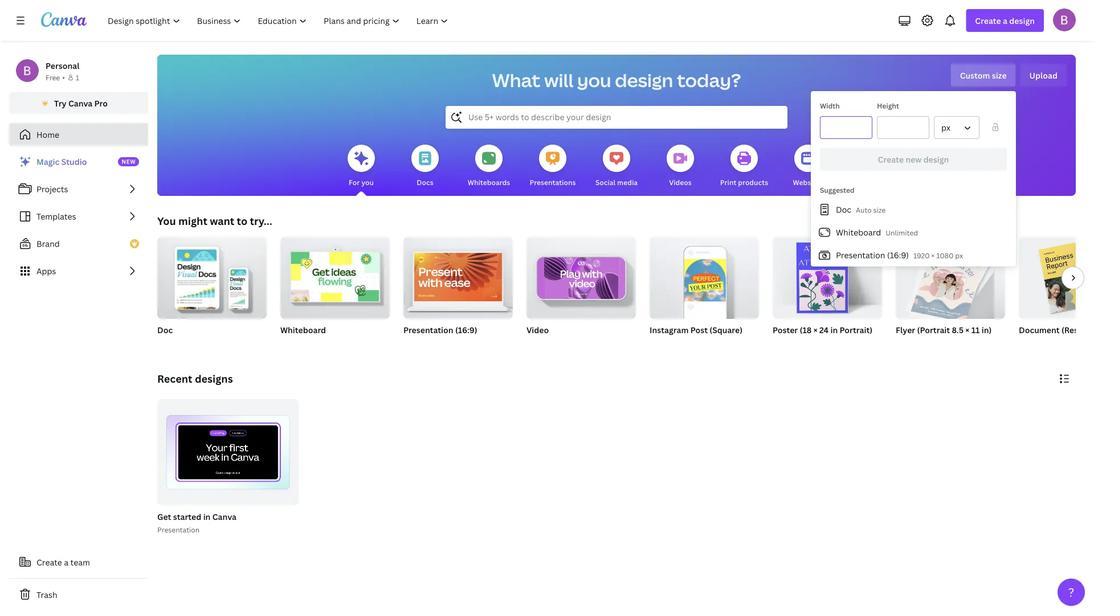 Task type: describe. For each thing, give the bounding box(es) containing it.
social media button
[[596, 137, 638, 196]]

× inside presentation (16:9) group
[[422, 339, 425, 349]]

portrait)
[[840, 325, 873, 335]]

whiteboards
[[468, 178, 510, 187]]

(18
[[800, 325, 812, 335]]

post
[[691, 325, 708, 335]]

free •
[[46, 73, 65, 82]]

27
[[285, 493, 291, 500]]

document
[[1019, 325, 1060, 335]]

poster
[[773, 325, 798, 335]]

custom size
[[960, 70, 1007, 81]]

in inside get started in canva presentation
[[203, 512, 211, 523]]

projects
[[36, 184, 68, 195]]

? button
[[1058, 579, 1085, 607]]

docs button
[[412, 137, 439, 196]]

products
[[738, 178, 768, 187]]

0 vertical spatial you
[[577, 68, 611, 93]]

group for whiteboard
[[280, 233, 390, 319]]

?
[[1069, 585, 1075, 601]]

size inside the doc auto size
[[874, 205, 886, 215]]

× inside flyer (portrait 8.5 × 11 in) "group"
[[966, 325, 970, 335]]

try...
[[250, 214, 272, 228]]

8.5
[[952, 325, 964, 335]]

group for presentation (16:9)
[[404, 233, 513, 319]]

video
[[527, 325, 549, 335]]

websites button
[[793, 137, 823, 196]]

what
[[492, 68, 541, 93]]

canva inside button
[[68, 98, 92, 109]]

0 vertical spatial presentation
[[836, 250, 886, 261]]

11
[[972, 325, 980, 335]]

studio
[[61, 156, 87, 167]]

presentation inside get started in canva presentation
[[157, 526, 200, 535]]

create new design
[[878, 154, 949, 165]]

recent designs
[[157, 372, 233, 386]]

Height number field
[[885, 117, 922, 139]]

design for create new design
[[924, 154, 949, 165]]

doc for doc auto size
[[836, 204, 852, 215]]

instagram post (square) group
[[650, 233, 759, 350]]

group for instagram post (square)
[[650, 233, 759, 319]]

get started in canva presentation
[[157, 512, 237, 535]]

presentations button
[[530, 137, 576, 196]]

create for create a team
[[36, 557, 62, 568]]

whiteboard unlimited inside the whiteboard group
[[280, 325, 326, 349]]

0 vertical spatial 1920
[[914, 251, 930, 261]]

videos button
[[667, 137, 694, 196]]

trash
[[36, 590, 57, 601]]

designs
[[195, 372, 233, 386]]

started
[[173, 512, 201, 523]]

document (respons
[[1019, 325, 1094, 335]]

try
[[54, 98, 66, 109]]

docs
[[417, 178, 434, 187]]

instagram
[[650, 325, 689, 335]]

(portrait
[[918, 325, 950, 335]]

poster (18 × 24 in portrait) group
[[773, 237, 882, 350]]

might
[[178, 214, 207, 228]]

1 horizontal spatial 24
[[820, 325, 829, 335]]

want
[[210, 214, 234, 228]]

team
[[70, 557, 90, 568]]

social media
[[596, 178, 638, 187]]

home link
[[9, 123, 148, 146]]

design for create a design
[[1010, 15, 1035, 26]]

auto
[[856, 205, 872, 215]]

poster (18 × 24 in portrait) 18 × 24 in
[[773, 325, 873, 349]]

Units: px button
[[934, 116, 980, 139]]

Width number field
[[828, 117, 865, 139]]

custom size button
[[951, 64, 1016, 87]]

templates
[[36, 211, 76, 222]]

new
[[906, 154, 922, 165]]

for you button
[[348, 137, 375, 196]]

you inside 'button'
[[362, 178, 374, 187]]

doc for doc
[[157, 325, 173, 335]]

projects link
[[9, 178, 148, 201]]

size inside dropdown button
[[992, 70, 1007, 81]]

width
[[820, 101, 840, 111]]

flyer
[[896, 325, 916, 335]]

magic studio
[[36, 156, 87, 167]]

free
[[46, 73, 60, 82]]

custom
[[960, 70, 990, 81]]

suggested
[[820, 186, 855, 195]]

list containing magic studio
[[9, 150, 148, 283]]

px inside instagram post (square) 1080 × 1080 px
[[693, 339, 700, 349]]

presentations
[[530, 178, 576, 187]]

get
[[157, 512, 171, 523]]

what will you design today?
[[492, 68, 741, 93]]

brand link
[[9, 233, 148, 255]]

to
[[237, 214, 247, 228]]

top level navigation element
[[100, 9, 458, 32]]

print products button
[[720, 137, 768, 196]]

bob builder image
[[1053, 8, 1076, 31]]

upload
[[1030, 70, 1058, 81]]

doc auto size
[[836, 204, 886, 215]]

Search search field
[[469, 107, 765, 128]]

(square)
[[710, 325, 743, 335]]

presentation (16:9) group
[[404, 233, 513, 350]]

presentation inside presentation (16:9) 1920 × 1080 px
[[404, 325, 453, 335]]

(respons
[[1062, 325, 1094, 335]]

group for flyer (portrait 8.5 × 11 in)
[[896, 237, 1006, 323]]



Task type: vqa. For each thing, say whether or not it's contained in the screenshot.


Task type: locate. For each thing, give the bounding box(es) containing it.
will
[[544, 68, 574, 93]]

presentation (16:9) 1920 × 1080 px inside presentation (16:9) group
[[404, 325, 477, 349]]

0 horizontal spatial presentation (16:9) 1920 × 1080 px
[[404, 325, 477, 349]]

1 vertical spatial presentation (16:9) 1920 × 1080 px
[[404, 325, 477, 349]]

1 vertical spatial create
[[878, 154, 904, 165]]

size right custom
[[992, 70, 1007, 81]]

a
[[1003, 15, 1008, 26], [64, 557, 68, 568]]

whiteboard unlimited
[[836, 227, 918, 238], [280, 325, 326, 349]]

create a team button
[[9, 551, 148, 574]]

doc up recent in the bottom left of the page
[[157, 325, 173, 335]]

2 vertical spatial design
[[924, 154, 949, 165]]

height
[[877, 101, 899, 111]]

0 horizontal spatial presentation
[[157, 526, 200, 535]]

1 horizontal spatial 1920
[[914, 251, 930, 261]]

0 horizontal spatial design
[[615, 68, 673, 93]]

1 vertical spatial whiteboard unlimited
[[280, 325, 326, 349]]

design inside dropdown button
[[1010, 15, 1035, 26]]

0 horizontal spatial create
[[36, 557, 62, 568]]

for you
[[349, 178, 374, 187]]

×
[[932, 251, 935, 261], [814, 325, 818, 335], [966, 325, 970, 335], [422, 339, 425, 349], [669, 339, 672, 349], [782, 339, 786, 349]]

a for design
[[1003, 15, 1008, 26]]

templates link
[[9, 205, 148, 228]]

1 vertical spatial a
[[64, 557, 68, 568]]

1 horizontal spatial 1
[[269, 493, 273, 500]]

0 horizontal spatial size
[[874, 205, 886, 215]]

1 vertical spatial in
[[797, 339, 803, 349]]

0 horizontal spatial whiteboard
[[280, 325, 326, 335]]

24 right (18
[[820, 325, 829, 335]]

size right auto at the right top of page
[[874, 205, 886, 215]]

in down (18
[[797, 339, 803, 349]]

recent
[[157, 372, 192, 386]]

× inside instagram post (square) 1080 × 1080 px
[[669, 339, 672, 349]]

create for create a design
[[976, 15, 1001, 26]]

0 vertical spatial canva
[[68, 98, 92, 109]]

1 vertical spatial you
[[362, 178, 374, 187]]

2 horizontal spatial design
[[1010, 15, 1035, 26]]

1080 inside presentation (16:9) group
[[427, 339, 444, 349]]

1 horizontal spatial list
[[811, 198, 1016, 267]]

video group
[[527, 233, 636, 350]]

brand
[[36, 239, 60, 249]]

whiteboard inside 'list'
[[836, 227, 881, 238]]

create left team
[[36, 557, 62, 568]]

doc inside 'list'
[[836, 204, 852, 215]]

None search field
[[446, 106, 788, 129]]

print
[[720, 178, 737, 187]]

0 vertical spatial design
[[1010, 15, 1035, 26]]

1 horizontal spatial doc
[[836, 204, 852, 215]]

1 horizontal spatial a
[[1003, 15, 1008, 26]]

0 vertical spatial size
[[992, 70, 1007, 81]]

1 vertical spatial whiteboard
[[280, 325, 326, 335]]

media
[[617, 178, 638, 187]]

(16:9) inside presentation (16:9) 1920 × 1080 px
[[455, 325, 477, 335]]

1 vertical spatial 24
[[787, 339, 795, 349]]

canva right started
[[212, 512, 237, 523]]

0 vertical spatial in
[[831, 325, 838, 335]]

videos
[[669, 178, 692, 187]]

in
[[831, 325, 838, 335], [797, 339, 803, 349], [203, 512, 211, 523]]

1 for 1
[[76, 73, 79, 82]]

0 vertical spatial whiteboard unlimited
[[836, 227, 918, 238]]

0 horizontal spatial list
[[9, 150, 148, 283]]

1080 × 1080 px button
[[650, 339, 712, 350]]

in)
[[982, 325, 992, 335]]

create inside dropdown button
[[976, 15, 1001, 26]]

design inside button
[[924, 154, 949, 165]]

for
[[349, 178, 360, 187]]

(16:9) inside 'list'
[[887, 250, 909, 261]]

1 vertical spatial doc
[[157, 325, 173, 335]]

1 left the of
[[269, 493, 273, 500]]

social
[[596, 178, 616, 187]]

in right started
[[203, 512, 211, 523]]

a inside button
[[64, 557, 68, 568]]

24
[[820, 325, 829, 335], [787, 339, 795, 349]]

you right will
[[577, 68, 611, 93]]

0 vertical spatial presentation (16:9) 1920 × 1080 px
[[836, 250, 963, 261]]

doc left auto at the right top of page
[[836, 204, 852, 215]]

create
[[976, 15, 1001, 26], [878, 154, 904, 165], [36, 557, 62, 568]]

instagram post (square) 1080 × 1080 px
[[650, 325, 743, 349]]

0 horizontal spatial you
[[362, 178, 374, 187]]

size
[[992, 70, 1007, 81], [874, 205, 886, 215]]

1920 inside presentation (16:9) group
[[404, 339, 420, 349]]

you
[[157, 214, 176, 228]]

pro
[[94, 98, 108, 109]]

1 horizontal spatial whiteboard
[[836, 227, 881, 238]]

unlimited inside the whiteboard group
[[280, 339, 313, 349]]

unlimited
[[886, 228, 918, 238], [280, 339, 313, 349]]

flyer (portrait 8.5 × 11 in)
[[896, 325, 992, 335]]

a inside dropdown button
[[1003, 15, 1008, 26]]

1 vertical spatial presentation
[[404, 325, 453, 335]]

1 horizontal spatial whiteboard unlimited
[[836, 227, 918, 238]]

presentation (16:9) 1920 × 1080 px
[[836, 250, 963, 261], [404, 325, 477, 349]]

0 horizontal spatial 1920
[[404, 339, 420, 349]]

1 vertical spatial (16:9)
[[455, 325, 477, 335]]

1 horizontal spatial presentation
[[404, 325, 453, 335]]

0 vertical spatial create
[[976, 15, 1001, 26]]

magic
[[36, 156, 59, 167]]

design up the search search field
[[615, 68, 673, 93]]

1 vertical spatial size
[[874, 205, 886, 215]]

group for video
[[527, 233, 636, 319]]

0 horizontal spatial (16:9)
[[455, 325, 477, 335]]

doc
[[836, 204, 852, 215], [157, 325, 173, 335]]

canva right try in the top left of the page
[[68, 98, 92, 109]]

apps
[[36, 266, 56, 277]]

whiteboard group
[[280, 233, 390, 350]]

1 vertical spatial design
[[615, 68, 673, 93]]

1 of 27
[[269, 493, 291, 500]]

0 horizontal spatial unlimited
[[280, 339, 313, 349]]

0 horizontal spatial 24
[[787, 339, 795, 349]]

•
[[62, 73, 65, 82]]

1 vertical spatial 1920
[[404, 339, 420, 349]]

1 horizontal spatial (16:9)
[[887, 250, 909, 261]]

document (responsive) group
[[1019, 237, 1094, 350]]

design right "new"
[[924, 154, 949, 165]]

2 horizontal spatial presentation
[[836, 250, 886, 261]]

try canva pro button
[[9, 92, 148, 114]]

0 vertical spatial a
[[1003, 15, 1008, 26]]

whiteboards button
[[468, 137, 510, 196]]

you right for
[[362, 178, 374, 187]]

1 vertical spatial unlimited
[[280, 339, 313, 349]]

0 horizontal spatial doc
[[157, 325, 173, 335]]

create a design button
[[966, 9, 1044, 32]]

in left portrait)
[[831, 325, 838, 335]]

1 horizontal spatial design
[[924, 154, 949, 165]]

2 vertical spatial in
[[203, 512, 211, 523]]

0 horizontal spatial whiteboard unlimited
[[280, 325, 326, 349]]

flyer (portrait 8.5 × 11 in) group
[[896, 237, 1006, 350]]

websites
[[793, 178, 823, 187]]

design
[[1010, 15, 1035, 26], [615, 68, 673, 93], [924, 154, 949, 165]]

1080 inside 'list'
[[937, 251, 954, 261]]

0 horizontal spatial in
[[203, 512, 211, 523]]

1920
[[914, 251, 930, 261], [404, 339, 420, 349]]

print products
[[720, 178, 768, 187]]

18
[[773, 339, 781, 349]]

try canva pro
[[54, 98, 108, 109]]

2 vertical spatial presentation
[[157, 526, 200, 535]]

1 horizontal spatial canva
[[212, 512, 237, 523]]

1 right •
[[76, 73, 79, 82]]

canva inside get started in canva presentation
[[212, 512, 237, 523]]

get started in canva button
[[157, 510, 237, 525]]

group for document (respons
[[1019, 237, 1094, 319]]

0 vertical spatial whiteboard
[[836, 227, 881, 238]]

of
[[274, 493, 283, 500]]

you
[[577, 68, 611, 93], [362, 178, 374, 187]]

canva
[[68, 98, 92, 109], [212, 512, 237, 523]]

0 horizontal spatial 1
[[76, 73, 79, 82]]

create left "new"
[[878, 154, 904, 165]]

0 horizontal spatial canva
[[68, 98, 92, 109]]

1 horizontal spatial in
[[797, 339, 803, 349]]

list
[[9, 150, 148, 283], [811, 198, 1016, 267]]

px inside presentation (16:9) group
[[445, 339, 453, 349]]

2 horizontal spatial in
[[831, 325, 838, 335]]

upload button
[[1021, 64, 1067, 87]]

1 horizontal spatial you
[[577, 68, 611, 93]]

24 right 18
[[787, 339, 795, 349]]

design left the bob builder icon
[[1010, 15, 1035, 26]]

a for team
[[64, 557, 68, 568]]

home
[[36, 129, 59, 140]]

presentation
[[836, 250, 886, 261], [404, 325, 453, 335], [157, 526, 200, 535]]

today?
[[677, 68, 741, 93]]

create a team
[[36, 557, 90, 568]]

0 vertical spatial 24
[[820, 325, 829, 335]]

px inside 'list'
[[956, 251, 963, 261]]

create new design button
[[820, 148, 1007, 171]]

2 vertical spatial create
[[36, 557, 62, 568]]

1 horizontal spatial unlimited
[[886, 228, 918, 238]]

px inside button
[[942, 122, 951, 133]]

whiteboard inside group
[[280, 325, 326, 335]]

0 horizontal spatial a
[[64, 557, 68, 568]]

group for poster (18 × 24 in portrait)
[[773, 237, 882, 319]]

0 vertical spatial 1
[[76, 73, 79, 82]]

0 vertical spatial doc
[[836, 204, 852, 215]]

1 horizontal spatial presentation (16:9) 1920 × 1080 px
[[836, 250, 963, 261]]

create a design
[[976, 15, 1035, 26]]

doc group
[[157, 233, 267, 350]]

1
[[76, 73, 79, 82], [269, 493, 273, 500]]

list containing doc
[[811, 198, 1016, 267]]

1 horizontal spatial size
[[992, 70, 1007, 81]]

create up "custom size" dropdown button
[[976, 15, 1001, 26]]

apps link
[[9, 260, 148, 283]]

1 horizontal spatial create
[[878, 154, 904, 165]]

new
[[122, 158, 136, 166]]

px
[[942, 122, 951, 133], [956, 251, 963, 261], [445, 339, 453, 349], [693, 339, 700, 349]]

× inside 'list'
[[932, 251, 935, 261]]

create for create new design
[[878, 154, 904, 165]]

0 vertical spatial (16:9)
[[887, 250, 909, 261]]

you might want to try...
[[157, 214, 272, 228]]

1 for 1 of 27
[[269, 493, 273, 500]]

doc inside group
[[157, 325, 173, 335]]

1 vertical spatial canva
[[212, 512, 237, 523]]

0 vertical spatial unlimited
[[886, 228, 918, 238]]

1 vertical spatial 1
[[269, 493, 273, 500]]

group
[[157, 233, 267, 319], [280, 233, 390, 319], [404, 233, 513, 319], [527, 233, 636, 319], [650, 233, 759, 319], [773, 237, 882, 319], [896, 237, 1006, 323], [1019, 237, 1094, 319]]

trash link
[[9, 584, 148, 607]]

personal
[[46, 60, 79, 71]]

2 horizontal spatial create
[[976, 15, 1001, 26]]



